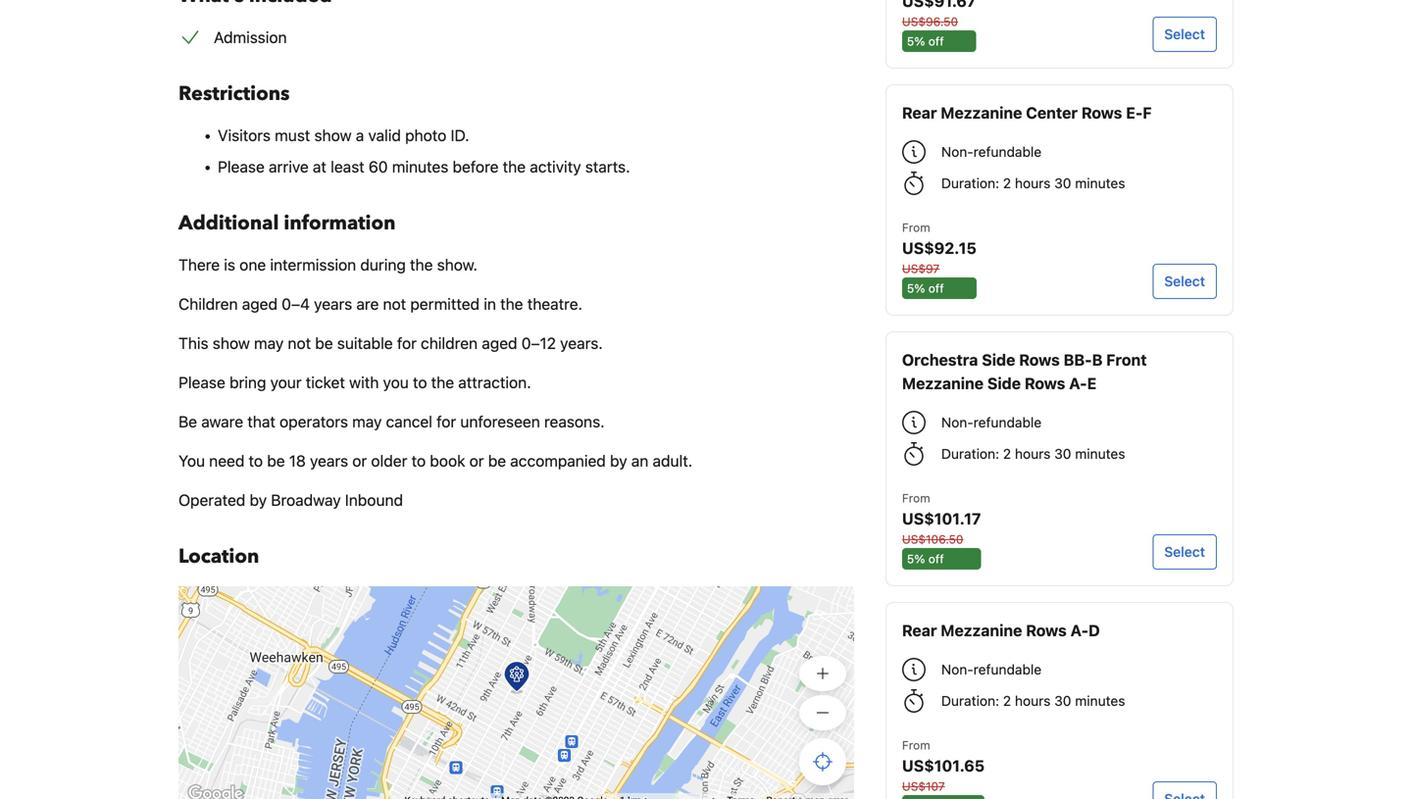 Task type: describe. For each thing, give the bounding box(es) containing it.
you
[[178, 452, 205, 470]]

rear for rear mezzanine center rows e-f
[[902, 103, 937, 122]]

google image
[[183, 782, 248, 799]]

off inside us$96.50 5% off
[[928, 34, 944, 48]]

0 vertical spatial side
[[982, 351, 1015, 369]]

rear mezzanine center rows e-f
[[902, 103, 1152, 122]]

to left book
[[411, 452, 426, 470]]

0–12
[[521, 334, 556, 353]]

duration: for us$101.17
[[941, 446, 999, 462]]

admission
[[214, 28, 287, 47]]

1 or from the left
[[352, 452, 367, 470]]

need
[[209, 452, 245, 470]]

show.
[[437, 255, 478, 274]]

rows down bb-
[[1025, 374, 1065, 393]]

select button for f
[[1152, 264, 1217, 299]]

from us$92.15 us$97 5% off
[[902, 221, 976, 295]]

minutes for rear mezzanine center rows e-f
[[1075, 175, 1125, 191]]

be aware that operators may cancel for unforeseen reasons.
[[178, 412, 605, 431]]

from for us$101.17
[[902, 491, 930, 505]]

at
[[313, 157, 327, 176]]

you need to be 18 years or older to book or be accompanied by an adult.
[[178, 452, 693, 470]]

an
[[631, 452, 648, 470]]

duration: for us$92.15
[[941, 175, 999, 191]]

visitors
[[218, 126, 271, 145]]

bb-
[[1064, 351, 1092, 369]]

1 vertical spatial by
[[250, 491, 267, 509]]

1 select from the top
[[1164, 26, 1205, 42]]

minutes for orchestra side rows bb-b front mezzanine side rows a-e
[[1075, 446, 1125, 462]]

unforeseen
[[460, 412, 540, 431]]

you
[[383, 373, 409, 392]]

your
[[270, 373, 302, 392]]

front
[[1106, 351, 1147, 369]]

book
[[430, 452, 465, 470]]

cancel
[[386, 412, 432, 431]]

non- for rear mezzanine center rows e-f
[[941, 144, 973, 160]]

for for children
[[397, 334, 417, 353]]

18
[[289, 452, 306, 470]]

rear for rear mezzanine rows a-d
[[902, 621, 937, 640]]

children
[[421, 334, 478, 353]]

duration: 2 hours 30 minutes for us$101.17
[[941, 446, 1125, 462]]

information
[[284, 210, 396, 237]]

30 for rows
[[1054, 175, 1071, 191]]

before
[[453, 157, 499, 176]]

1 vertical spatial side
[[987, 374, 1021, 393]]

permitted
[[410, 295, 480, 313]]

the down children
[[431, 373, 454, 392]]

30 for bb-
[[1054, 446, 1071, 462]]

restrictions
[[178, 80, 290, 107]]

children aged 0–4 years are not permitted in the theatre.
[[178, 295, 582, 313]]

duration: for us$101.65
[[941, 693, 999, 709]]

please for please bring your ticket with you to the attraction.
[[178, 373, 225, 392]]

the right in
[[500, 295, 523, 313]]

accompanied
[[510, 452, 606, 470]]

ticket
[[306, 373, 345, 392]]

us$96.50 5% off
[[902, 15, 958, 48]]

orchestra side rows bb-b front mezzanine side rows a-e
[[902, 351, 1147, 393]]

b
[[1092, 351, 1103, 369]]

attraction.
[[458, 373, 531, 392]]

operators
[[280, 412, 348, 431]]

a- inside orchestra side rows bb-b front mezzanine side rows a-e
[[1069, 374, 1087, 393]]

aware
[[201, 412, 243, 431]]

adult.
[[653, 452, 693, 470]]

reasons.
[[544, 412, 605, 431]]

minutes for rear mezzanine rows a-d
[[1075, 693, 1125, 709]]

select button for front
[[1152, 534, 1217, 570]]

0 horizontal spatial be
[[267, 452, 285, 470]]

60
[[369, 157, 388, 176]]

us$106.50
[[902, 532, 963, 546]]

f
[[1143, 103, 1152, 122]]

in
[[484, 295, 496, 313]]

a
[[356, 126, 364, 145]]

with
[[349, 373, 379, 392]]

2 for us$92.15
[[1003, 175, 1011, 191]]

additional information
[[178, 210, 396, 237]]

least
[[331, 157, 364, 176]]

from us$101.17 us$106.50 5% off
[[902, 491, 981, 566]]

additional
[[178, 210, 279, 237]]

there
[[178, 255, 220, 274]]

center
[[1026, 103, 1078, 122]]

1 horizontal spatial not
[[383, 295, 406, 313]]

5% for orchestra side rows bb-b front mezzanine side rows a-e
[[907, 552, 925, 566]]

d
[[1089, 621, 1100, 640]]

us$101.65
[[902, 757, 985, 775]]

are
[[356, 295, 379, 313]]

mezzanine for rear mezzanine rows a-d
[[941, 621, 1022, 640]]

us$97
[[902, 262, 940, 276]]

non- for rear mezzanine rows a-d
[[941, 661, 973, 678]]

from for us$92.15
[[902, 221, 930, 234]]

bring
[[229, 373, 266, 392]]

0 horizontal spatial may
[[254, 334, 284, 353]]

during
[[360, 255, 406, 274]]

inbound
[[345, 491, 403, 509]]

activity
[[530, 157, 581, 176]]

intermission
[[270, 255, 356, 274]]

1 horizontal spatial aged
[[482, 334, 517, 353]]

0–4
[[282, 295, 310, 313]]

e
[[1087, 374, 1097, 393]]

rows left e- at the top right of page
[[1081, 103, 1122, 122]]

1 vertical spatial years
[[310, 452, 348, 470]]

from us$101.65 us$107
[[902, 738, 985, 793]]

suitable
[[337, 334, 393, 353]]

there is one intermission during the show.
[[178, 255, 478, 274]]

1 horizontal spatial may
[[352, 412, 382, 431]]

1 vertical spatial a-
[[1070, 621, 1089, 640]]



Task type: vqa. For each thing, say whether or not it's contained in the screenshot.
CRUISES "link"
no



Task type: locate. For each thing, give the bounding box(es) containing it.
0 horizontal spatial for
[[397, 334, 417, 353]]

0 vertical spatial rear
[[902, 103, 937, 122]]

1 vertical spatial off
[[928, 281, 944, 295]]

refundable down the rear mezzanine center rows e-f
[[973, 144, 1042, 160]]

2 vertical spatial select button
[[1152, 534, 1217, 570]]

hours down the rear mezzanine center rows e-f
[[1015, 175, 1051, 191]]

5% down us$97
[[907, 281, 925, 295]]

be left 18
[[267, 452, 285, 470]]

3 select from the top
[[1164, 544, 1205, 560]]

please for please arrive at least 60 minutes before the activity starts.
[[218, 157, 265, 176]]

from for us$101.65
[[902, 738, 930, 752]]

duration: 2 hours 30 minutes down rear mezzanine rows a-d
[[941, 693, 1125, 709]]

1 vertical spatial please
[[178, 373, 225, 392]]

2 vertical spatial 2
[[1003, 693, 1011, 709]]

rows
[[1081, 103, 1122, 122], [1019, 351, 1060, 369], [1025, 374, 1065, 393], [1026, 621, 1067, 640]]

2 from from the top
[[902, 491, 930, 505]]

select
[[1164, 26, 1205, 42], [1164, 273, 1205, 289], [1164, 544, 1205, 560]]

off down us$106.50
[[928, 552, 944, 566]]

to
[[413, 373, 427, 392], [249, 452, 263, 470], [411, 452, 426, 470]]

0 vertical spatial a-
[[1069, 374, 1087, 393]]

5% inside from us$101.17 us$106.50 5% off
[[907, 552, 925, 566]]

2 30 from the top
[[1054, 446, 1071, 462]]

minutes down photo
[[392, 157, 448, 176]]

2 vertical spatial 30
[[1054, 693, 1071, 709]]

0 vertical spatial refundable
[[973, 144, 1042, 160]]

3 non- from the top
[[941, 661, 973, 678]]

please bring your ticket with you to the attraction.
[[178, 373, 531, 392]]

2
[[1003, 175, 1011, 191], [1003, 446, 1011, 462], [1003, 693, 1011, 709]]

0 vertical spatial not
[[383, 295, 406, 313]]

from
[[902, 221, 930, 234], [902, 491, 930, 505], [902, 738, 930, 752]]

side right orchestra
[[982, 351, 1015, 369]]

hours for us$101.65
[[1015, 693, 1051, 709]]

non- down rear mezzanine rows a-d
[[941, 661, 973, 678]]

5% inside from us$92.15 us$97 5% off
[[907, 281, 925, 295]]

2 hours from the top
[[1015, 446, 1051, 462]]

to right need
[[249, 452, 263, 470]]

duration: 2 hours 30 minutes for us$101.65
[[941, 693, 1125, 709]]

0 horizontal spatial by
[[250, 491, 267, 509]]

3 5% from the top
[[907, 552, 925, 566]]

1 vertical spatial non-
[[941, 414, 973, 430]]

0 vertical spatial 5%
[[907, 34, 925, 48]]

2 non-refundable from the top
[[941, 414, 1042, 430]]

off down the us$96.50
[[928, 34, 944, 48]]

or left the older
[[352, 452, 367, 470]]

5% down the us$96.50
[[907, 34, 925, 48]]

1 2 from the top
[[1003, 175, 1011, 191]]

one
[[239, 255, 266, 274]]

0 vertical spatial select button
[[1152, 17, 1217, 52]]

please
[[218, 157, 265, 176], [178, 373, 225, 392]]

1 vertical spatial not
[[288, 334, 311, 353]]

off inside from us$92.15 us$97 5% off
[[928, 281, 944, 295]]

the right before
[[503, 157, 526, 176]]

select button
[[1152, 17, 1217, 52], [1152, 264, 1217, 299], [1152, 534, 1217, 570]]

0 vertical spatial 30
[[1054, 175, 1071, 191]]

hours for us$92.15
[[1015, 175, 1051, 191]]

duration:
[[941, 175, 999, 191], [941, 446, 999, 462], [941, 693, 999, 709]]

30 down orchestra side rows bb-b front mezzanine side rows a-e
[[1054, 446, 1071, 462]]

1 off from the top
[[928, 34, 944, 48]]

2 5% from the top
[[907, 281, 925, 295]]

1 vertical spatial select button
[[1152, 264, 1217, 299]]

1 vertical spatial refundable
[[973, 414, 1042, 430]]

select for rear mezzanine center rows e-f
[[1164, 273, 1205, 289]]

1 hours from the top
[[1015, 175, 1051, 191]]

2 down orchestra side rows bb-b front mezzanine side rows a-e
[[1003, 446, 1011, 462]]

2 refundable from the top
[[973, 414, 1042, 430]]

1 vertical spatial from
[[902, 491, 930, 505]]

aged left 0–4
[[242, 295, 278, 313]]

by
[[610, 452, 627, 470], [250, 491, 267, 509]]

1 duration: 2 hours 30 minutes from the top
[[941, 175, 1125, 191]]

1 vertical spatial 5%
[[907, 281, 925, 295]]

duration: up us$101.17
[[941, 446, 999, 462]]

that
[[247, 412, 275, 431]]

hours down orchestra side rows bb-b front mezzanine side rows a-e
[[1015, 446, 1051, 462]]

map region
[[158, 551, 911, 799]]

by right operated at the bottom left
[[250, 491, 267, 509]]

off inside from us$101.17 us$106.50 5% off
[[928, 552, 944, 566]]

theatre.
[[527, 295, 582, 313]]

3 select button from the top
[[1152, 534, 1217, 570]]

aged left 0–12
[[482, 334, 517, 353]]

off for orchestra
[[928, 552, 944, 566]]

1 vertical spatial aged
[[482, 334, 517, 353]]

may down with
[[352, 412, 382, 431]]

be up ticket
[[315, 334, 333, 353]]

orchestra
[[902, 351, 978, 369]]

0 vertical spatial for
[[397, 334, 417, 353]]

2 rear from the top
[[902, 621, 937, 640]]

non- down orchestra
[[941, 414, 973, 430]]

us$101.17
[[902, 509, 981, 528]]

not
[[383, 295, 406, 313], [288, 334, 311, 353]]

be down unforeseen
[[488, 452, 506, 470]]

non- for orchestra side rows bb-b front mezzanine side rows a-e
[[941, 414, 973, 430]]

refundable down rear mezzanine rows a-d
[[973, 661, 1042, 678]]

1 horizontal spatial by
[[610, 452, 627, 470]]

must
[[275, 126, 310, 145]]

from inside from us$101.17 us$106.50 5% off
[[902, 491, 930, 505]]

2 vertical spatial 5%
[[907, 552, 925, 566]]

0 vertical spatial by
[[610, 452, 627, 470]]

3 from from the top
[[902, 738, 930, 752]]

rear mezzanine rows a-d
[[902, 621, 1100, 640]]

0 vertical spatial hours
[[1015, 175, 1051, 191]]

refundable for bb-
[[973, 414, 1042, 430]]

3 refundable from the top
[[973, 661, 1042, 678]]

2 vertical spatial refundable
[[973, 661, 1042, 678]]

0 vertical spatial duration: 2 hours 30 minutes
[[941, 175, 1125, 191]]

refundable for rows
[[973, 144, 1042, 160]]

1 vertical spatial show
[[213, 334, 250, 353]]

1 refundable from the top
[[973, 144, 1042, 160]]

2 vertical spatial from
[[902, 738, 930, 752]]

for
[[397, 334, 417, 353], [436, 412, 456, 431]]

operated
[[178, 491, 245, 509]]

3 off from the top
[[928, 552, 944, 566]]

0 vertical spatial years
[[314, 295, 352, 313]]

1 vertical spatial duration: 2 hours 30 minutes
[[941, 446, 1125, 462]]

off down us$97
[[928, 281, 944, 295]]

hours down rear mezzanine rows a-d
[[1015, 693, 1051, 709]]

0 horizontal spatial or
[[352, 452, 367, 470]]

1 vertical spatial duration:
[[941, 446, 999, 462]]

2 vertical spatial duration:
[[941, 693, 999, 709]]

0 vertical spatial mezzanine
[[941, 103, 1022, 122]]

refundable
[[973, 144, 1042, 160], [973, 414, 1042, 430], [973, 661, 1042, 678]]

the
[[503, 157, 526, 176], [410, 255, 433, 274], [500, 295, 523, 313], [431, 373, 454, 392]]

may up your on the top left of page
[[254, 334, 284, 353]]

from inside from us$92.15 us$97 5% off
[[902, 221, 930, 234]]

2 for us$101.65
[[1003, 693, 1011, 709]]

0 vertical spatial please
[[218, 157, 265, 176]]

to right you
[[413, 373, 427, 392]]

3 duration: from the top
[[941, 693, 999, 709]]

be
[[178, 412, 197, 431]]

not down 0–4
[[288, 334, 311, 353]]

photo
[[405, 126, 447, 145]]

not right are
[[383, 295, 406, 313]]

2 vertical spatial non-
[[941, 661, 973, 678]]

30 down rear mezzanine rows a-d
[[1054, 693, 1071, 709]]

children
[[178, 295, 238, 313]]

non-refundable down orchestra side rows bb-b front mezzanine side rows a-e
[[941, 414, 1042, 430]]

years left are
[[314, 295, 352, 313]]

1 non- from the top
[[941, 144, 973, 160]]

1 vertical spatial rear
[[902, 621, 937, 640]]

5% down us$106.50
[[907, 552, 925, 566]]

0 horizontal spatial not
[[288, 334, 311, 353]]

location
[[178, 543, 259, 570]]

2 select from the top
[[1164, 273, 1205, 289]]

5% inside us$96.50 5% off
[[907, 34, 925, 48]]

rows left the d
[[1026, 621, 1067, 640]]

for for unforeseen
[[436, 412, 456, 431]]

non- down the rear mezzanine center rows e-f
[[941, 144, 973, 160]]

hours for us$101.17
[[1015, 446, 1051, 462]]

mezzanine for rear mezzanine center rows e-f
[[941, 103, 1022, 122]]

3 30 from the top
[[1054, 693, 1071, 709]]

3 hours from the top
[[1015, 693, 1051, 709]]

us$107
[[902, 780, 945, 793]]

2 2 from the top
[[1003, 446, 1011, 462]]

from up us$101.65
[[902, 738, 930, 752]]

id.
[[451, 126, 469, 145]]

2 non- from the top
[[941, 414, 973, 430]]

1 vertical spatial non-refundable
[[941, 414, 1042, 430]]

from inside from us$101.65 us$107
[[902, 738, 930, 752]]

side left e
[[987, 374, 1021, 393]]

0 vertical spatial non-
[[941, 144, 973, 160]]

1 horizontal spatial show
[[314, 126, 352, 145]]

1 vertical spatial select
[[1164, 273, 1205, 289]]

us$92.15
[[902, 239, 976, 257]]

1 vertical spatial 30
[[1054, 446, 1071, 462]]

rear down us$106.50
[[902, 621, 937, 640]]

be
[[315, 334, 333, 353], [267, 452, 285, 470], [488, 452, 506, 470]]

3 non-refundable from the top
[[941, 661, 1042, 678]]

valid
[[368, 126, 401, 145]]

0 vertical spatial from
[[902, 221, 930, 234]]

rear
[[902, 103, 937, 122], [902, 621, 937, 640]]

years right 18
[[310, 452, 348, 470]]

please down visitors
[[218, 157, 265, 176]]

2 vertical spatial duration: 2 hours 30 minutes
[[941, 693, 1125, 709]]

refundable down orchestra side rows bb-b front mezzanine side rows a-e
[[973, 414, 1042, 430]]

non-refundable
[[941, 144, 1042, 160], [941, 414, 1042, 430], [941, 661, 1042, 678]]

3 duration: 2 hours 30 minutes from the top
[[941, 693, 1125, 709]]

0 vertical spatial duration:
[[941, 175, 999, 191]]

2 down rear mezzanine rows a-d
[[1003, 693, 1011, 709]]

non-refundable down the rear mezzanine center rows e-f
[[941, 144, 1042, 160]]

1 select button from the top
[[1152, 17, 1217, 52]]

2 vertical spatial hours
[[1015, 693, 1051, 709]]

30 down the center
[[1054, 175, 1071, 191]]

0 vertical spatial off
[[928, 34, 944, 48]]

mezzanine inside orchestra side rows bb-b front mezzanine side rows a-e
[[902, 374, 984, 393]]

2 vertical spatial off
[[928, 552, 944, 566]]

off
[[928, 34, 944, 48], [928, 281, 944, 295], [928, 552, 944, 566]]

non-refundable for us$101.65
[[941, 661, 1042, 678]]

0 vertical spatial 2
[[1003, 175, 1011, 191]]

refundable for a-
[[973, 661, 1042, 678]]

1 duration: from the top
[[941, 175, 999, 191]]

starts.
[[585, 157, 630, 176]]

or right book
[[469, 452, 484, 470]]

please down this
[[178, 373, 225, 392]]

minutes down e
[[1075, 446, 1125, 462]]

1 horizontal spatial be
[[315, 334, 333, 353]]

minutes down the center
[[1075, 175, 1125, 191]]

minutes
[[392, 157, 448, 176], [1075, 175, 1125, 191], [1075, 446, 1125, 462], [1075, 693, 1125, 709]]

aged
[[242, 295, 278, 313], [482, 334, 517, 353]]

1 vertical spatial may
[[352, 412, 382, 431]]

duration: up "us$92.15"
[[941, 175, 999, 191]]

2 vertical spatial mezzanine
[[941, 621, 1022, 640]]

older
[[371, 452, 407, 470]]

is
[[224, 255, 235, 274]]

years
[[314, 295, 352, 313], [310, 452, 348, 470]]

broadway
[[271, 491, 341, 509]]

0 vertical spatial select
[[1164, 26, 1205, 42]]

for right cancel
[[436, 412, 456, 431]]

2 or from the left
[[469, 452, 484, 470]]

1 horizontal spatial for
[[436, 412, 456, 431]]

the left show.
[[410, 255, 433, 274]]

show left a
[[314, 126, 352, 145]]

from up "us$92.15"
[[902, 221, 930, 234]]

1 vertical spatial for
[[436, 412, 456, 431]]

2 select button from the top
[[1152, 264, 1217, 299]]

1 from from the top
[[902, 221, 930, 234]]

select for orchestra side rows bb-b front mezzanine side rows a-e
[[1164, 544, 1205, 560]]

1 vertical spatial 2
[[1003, 446, 1011, 462]]

3 2 from the top
[[1003, 693, 1011, 709]]

2 horizontal spatial be
[[488, 452, 506, 470]]

1 horizontal spatial or
[[469, 452, 484, 470]]

us$96.50
[[902, 15, 958, 28]]

1 vertical spatial hours
[[1015, 446, 1051, 462]]

minutes down the d
[[1075, 693, 1125, 709]]

duration: 2 hours 30 minutes
[[941, 175, 1125, 191], [941, 446, 1125, 462], [941, 693, 1125, 709]]

by left an
[[610, 452, 627, 470]]

5% for rear mezzanine center rows e-f
[[907, 281, 925, 295]]

a-
[[1069, 374, 1087, 393], [1070, 621, 1089, 640]]

or
[[352, 452, 367, 470], [469, 452, 484, 470]]

please arrive at least 60 minutes before the activity starts.
[[218, 157, 630, 176]]

hours
[[1015, 175, 1051, 191], [1015, 446, 1051, 462], [1015, 693, 1051, 709]]

may
[[254, 334, 284, 353], [352, 412, 382, 431]]

0 horizontal spatial show
[[213, 334, 250, 353]]

mezzanine
[[941, 103, 1022, 122], [902, 374, 984, 393], [941, 621, 1022, 640]]

duration: up us$101.65
[[941, 693, 999, 709]]

30 for a-
[[1054, 693, 1071, 709]]

arrive
[[269, 157, 309, 176]]

from up us$101.17
[[902, 491, 930, 505]]

2 down the rear mezzanine center rows e-f
[[1003, 175, 1011, 191]]

operated by broadway inbound
[[178, 491, 403, 509]]

2 duration: from the top
[[941, 446, 999, 462]]

2 vertical spatial non-refundable
[[941, 661, 1042, 678]]

rear down us$96.50 5% off
[[902, 103, 937, 122]]

non-refundable for us$92.15
[[941, 144, 1042, 160]]

1 vertical spatial mezzanine
[[902, 374, 984, 393]]

2 off from the top
[[928, 281, 944, 295]]

e-
[[1126, 103, 1143, 122]]

this show may not be suitable for children aged 0–12 years.
[[178, 334, 603, 353]]

0 vertical spatial non-refundable
[[941, 144, 1042, 160]]

duration: 2 hours 30 minutes for us$92.15
[[941, 175, 1125, 191]]

non-refundable for us$101.17
[[941, 414, 1042, 430]]

2 for us$101.17
[[1003, 446, 1011, 462]]

0 vertical spatial may
[[254, 334, 284, 353]]

non-refundable down rear mezzanine rows a-d
[[941, 661, 1042, 678]]

2 vertical spatial select
[[1164, 544, 1205, 560]]

rows left bb-
[[1019, 351, 1060, 369]]

1 5% from the top
[[907, 34, 925, 48]]

show right this
[[213, 334, 250, 353]]

2 duration: 2 hours 30 minutes from the top
[[941, 446, 1125, 462]]

years.
[[560, 334, 603, 353]]

this
[[178, 334, 209, 353]]

5%
[[907, 34, 925, 48], [907, 281, 925, 295], [907, 552, 925, 566]]

0 vertical spatial aged
[[242, 295, 278, 313]]

duration: 2 hours 30 minutes down orchestra side rows bb-b front mezzanine side rows a-e
[[941, 446, 1125, 462]]

off for rear
[[928, 281, 944, 295]]

1 30 from the top
[[1054, 175, 1071, 191]]

duration: 2 hours 30 minutes down the rear mezzanine center rows e-f
[[941, 175, 1125, 191]]

1 rear from the top
[[902, 103, 937, 122]]

1 non-refundable from the top
[[941, 144, 1042, 160]]

visitors must show a valid photo id.
[[218, 126, 469, 145]]

0 horizontal spatial aged
[[242, 295, 278, 313]]

0 vertical spatial show
[[314, 126, 352, 145]]

for up you
[[397, 334, 417, 353]]



